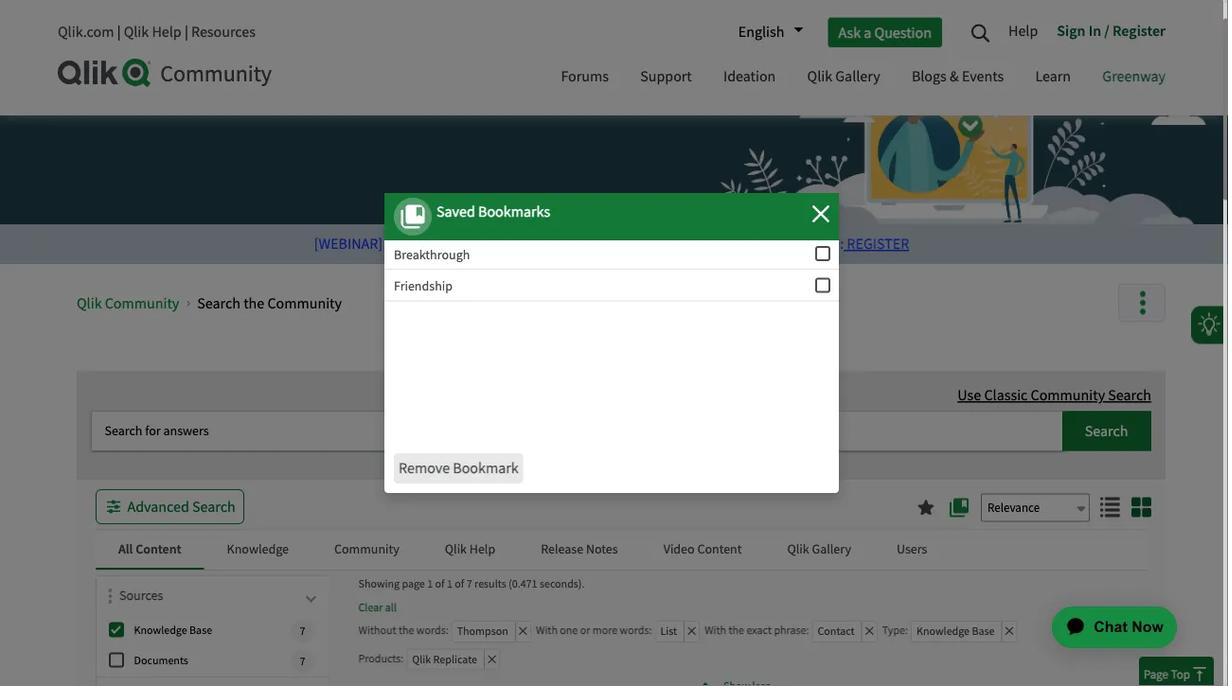 Task type: vqa. For each thing, say whether or not it's contained in the screenshot.
"Use"
yes



Task type: describe. For each thing, give the bounding box(es) containing it.
2 of from the left
[[455, 578, 465, 593]]

all content
[[118, 542, 182, 559]]

list
[[661, 625, 677, 640]]

0 vertical spatial qlik gallery
[[808, 67, 881, 86]]

2 words from the left
[[620, 624, 649, 639]]

1 vertical spatial qlik gallery
[[788, 542, 852, 559]]

saved
[[437, 202, 475, 222]]

results
[[475, 578, 507, 593]]

with for with the exact phrase :
[[705, 624, 727, 639]]

all content button
[[96, 531, 204, 571]]

2 horizontal spatial help
[[1009, 21, 1039, 40]]

sources
[[119, 588, 163, 605]]

content for video content
[[698, 542, 742, 559]]

qlik.com
[[58, 22, 114, 42]]

phrase
[[774, 624, 807, 639]]

0 horizontal spatial help
[[152, 22, 182, 42]]

type :
[[883, 624, 909, 639]]

greenway link
[[1089, 50, 1181, 106]]

page
[[1144, 667, 1169, 683]]

type
[[883, 624, 906, 639]]

ask
[[839, 23, 861, 42]]

content for all content
[[136, 542, 182, 559]]

all
[[385, 601, 397, 616]]

qlik help button
[[422, 531, 518, 569]]

replicate
[[434, 653, 478, 668]]

menu bar containing qlik gallery
[[547, 50, 1181, 106]]

(0.471
[[509, 578, 538, 593]]

&
[[452, 235, 461, 254]]

sign in / register link
[[1048, 14, 1166, 50]]

sort filter image
[[108, 590, 112, 605]]

1 of from the left
[[435, 578, 445, 593]]

qlik help link
[[124, 22, 182, 42]]

bi
[[577, 235, 590, 254]]

1 | from the left
[[117, 22, 121, 42]]

one
[[560, 624, 578, 639]]

products
[[359, 652, 401, 667]]

13th:
[[812, 235, 844, 254]]

video content button
[[641, 531, 765, 569]]

all
[[118, 542, 133, 559]]

0 horizontal spatial 1
[[428, 578, 433, 593]]

knowledge button
[[204, 531, 312, 569]]

sources button
[[119, 587, 320, 615]]

/
[[1105, 21, 1110, 40]]

english button
[[729, 16, 804, 48]]

remove
[[399, 459, 450, 478]]

bookmarks
[[479, 202, 551, 222]]

remove bookmark button
[[394, 454, 524, 484]]

help inside button
[[470, 542, 496, 559]]

: down without the words :
[[401, 652, 404, 667]]

register
[[1113, 21, 1166, 40]]

✕ for thompson
[[519, 625, 528, 640]]

accenture
[[386, 235, 449, 254]]

0 vertical spatial gallery
[[836, 67, 881, 86]]

video content
[[664, 542, 742, 559]]

qlik inside qlik help button
[[445, 542, 467, 559]]

to
[[656, 235, 669, 254]]

resources link
[[191, 22, 256, 42]]

knowledge base for ✕
[[917, 625, 995, 640]]

release
[[541, 542, 584, 559]]

qlik replicate
[[412, 653, 478, 668]]

on
[[766, 235, 782, 254]]

top
[[1172, 667, 1191, 683]]

✕ for contact
[[866, 625, 874, 640]]

2 horizontal spatial 1
[[821, 281, 826, 296]]

without
[[359, 624, 397, 639]]

use classic community search link
[[958, 387, 1152, 406]]

✕ for list
[[688, 625, 697, 640]]

classic
[[985, 387, 1028, 406]]

use
[[958, 387, 982, 406]]

1 vertical spatial gallery
[[813, 542, 852, 559]]

resources
[[191, 22, 256, 42]]

a
[[864, 23, 872, 42]]

in
[[1089, 21, 1102, 40]]

saved bookmarks
[[437, 202, 551, 222]]

: left the contact
[[807, 624, 810, 639]]

page top
[[1144, 667, 1191, 683]]

ask a question link
[[828, 17, 943, 47]]

list containing qlik community
[[77, 279, 1114, 329]]

or
[[581, 624, 591, 639]]

with the exact phrase :
[[705, 624, 810, 639]]

question
[[875, 23, 932, 42]]

knowledge for ✕
[[917, 625, 970, 640]]

community link
[[58, 59, 528, 88]]

: left list
[[649, 624, 652, 639]]

with one or more words :
[[536, 624, 652, 639]]

clear
[[359, 601, 383, 616]]



Task type: locate. For each thing, give the bounding box(es) containing it.
1 content from the left
[[136, 542, 182, 559]]

1
[[821, 281, 826, 296], [428, 578, 433, 593], [447, 578, 453, 593]]

with for with one or more words :
[[536, 624, 558, 639]]

thompson
[[457, 625, 509, 640]]

ask a question
[[839, 23, 932, 42]]

search
[[77, 70, 185, 118], [197, 294, 241, 314], [1109, 387, 1152, 406], [1086, 422, 1129, 442], [192, 498, 236, 517]]

saas
[[672, 235, 704, 254]]

clear all button
[[359, 600, 397, 618]]

base right type :
[[973, 625, 995, 640]]

1 horizontal spatial knowledge
[[227, 542, 289, 559]]

friendship
[[394, 278, 453, 295]]

knowledge base up documents
[[134, 624, 212, 639]]

help up results
[[470, 542, 496, 559]]

qlik help
[[445, 542, 496, 559]]

1 horizontal spatial help
[[470, 542, 496, 559]]

register link
[[844, 235, 910, 254]]

base for ✕
[[973, 625, 995, 640]]

breakthrough
[[394, 246, 470, 263]]

0 horizontal spatial |
[[117, 22, 121, 42]]

7 for knowledge base
[[300, 625, 306, 640]]

community inside community button
[[334, 542, 400, 559]]

✕ for knowledge base
[[1006, 625, 1014, 640]]

|
[[117, 22, 121, 42], [185, 22, 188, 42]]

knowledge base
[[134, 624, 212, 639], [917, 625, 995, 640]]

video
[[664, 542, 695, 559]]

1 vertical spatial 7
[[300, 625, 306, 640]]

words right more
[[620, 624, 649, 639]]

words
[[417, 624, 446, 639], [620, 624, 649, 639]]

knowledge right type :
[[917, 625, 970, 640]]

7 for documents
[[300, 655, 306, 670]]

0 horizontal spatial words
[[417, 624, 446, 639]]

more
[[593, 624, 618, 639]]

1 vertical spatial search the community
[[197, 294, 342, 314]]

knowledge base for 7
[[134, 624, 212, 639]]

qlik:
[[465, 235, 494, 254]]

1 with from the left
[[536, 624, 558, 639]]

✕ for qlik replicate
[[488, 653, 497, 668]]

search the community
[[77, 70, 438, 118], [197, 294, 342, 314]]

help link
[[1009, 14, 1048, 50]]

knowledge up 'sources' button
[[227, 542, 289, 559]]

with left exact
[[705, 624, 727, 639]]

of left results
[[455, 578, 465, 593]]

✕
[[519, 625, 528, 640], [688, 625, 697, 640], [866, 625, 874, 640], [1006, 625, 1014, 640], [488, 653, 497, 668]]

content right all
[[136, 542, 182, 559]]

showing
[[359, 578, 400, 593]]

search inside list
[[197, 294, 241, 314]]

7 left the products
[[300, 655, 306, 670]]

base
[[190, 624, 212, 639], [973, 625, 995, 640]]

community button
[[312, 531, 422, 569]]

accelerating
[[497, 235, 574, 254]]

1 horizontal spatial |
[[185, 22, 188, 42]]

0 horizontal spatial with
[[536, 624, 558, 639]]

: right the contact
[[906, 624, 909, 639]]

qlik gallery down the "ask"
[[808, 67, 881, 86]]

breakthrough link
[[389, 241, 802, 269]]

0 horizontal spatial of
[[435, 578, 445, 593]]

gallery down the "ask"
[[836, 67, 881, 86]]

words up 'qlik replicate'
[[417, 624, 446, 639]]

advanced search
[[127, 498, 236, 517]]

advanced
[[127, 498, 189, 517]]

dec
[[785, 235, 809, 254]]

bookmark
[[453, 459, 519, 478]]

of
[[435, 578, 445, 593], [455, 578, 465, 593]]

knowledge inside button
[[227, 542, 289, 559]]

gallery left users
[[813, 542, 852, 559]]

qlik gallery
[[808, 67, 881, 86], [788, 542, 852, 559]]

qlik.com link
[[58, 22, 114, 42]]

gallery
[[836, 67, 881, 86], [813, 542, 852, 559]]

1 horizontal spatial words
[[620, 624, 649, 639]]

users
[[897, 542, 928, 559]]

release notes
[[541, 542, 618, 559]]

base down 'sources' button
[[190, 624, 212, 639]]

notes
[[586, 542, 618, 559]]

help left sign
[[1009, 21, 1039, 40]]

size image
[[1132, 498, 1152, 518]]

knowledge up documents
[[134, 624, 187, 639]]

application
[[1018, 585, 1201, 672]]

use classic community search
[[958, 387, 1152, 406]]

exact
[[747, 624, 772, 639]]

2 | from the left
[[185, 22, 188, 42]]

help left the resources
[[152, 22, 182, 42]]

english
[[739, 22, 785, 42]]

2 vertical spatial 7
[[300, 655, 306, 670]]

1 words from the left
[[417, 624, 446, 639]]

documents
[[134, 654, 188, 669]]

0 horizontal spatial knowledge
[[134, 624, 187, 639]]

qlik gallery up the contact
[[788, 542, 852, 559]]

content inside button
[[136, 542, 182, 559]]

seconds)
[[540, 578, 582, 593]]

7 inside showing page 1 of 1 of 7 results (0.471 seconds) . clear all
[[467, 578, 473, 593]]

1 horizontal spatial content
[[698, 542, 742, 559]]

| right the qlik help link
[[185, 22, 188, 42]]

qlik.com | qlik help | resources
[[58, 22, 256, 42]]

.
[[582, 578, 585, 593]]

migration
[[593, 235, 653, 254]]

with left one
[[536, 624, 558, 639]]

7 left results
[[467, 578, 473, 593]]

2 horizontal spatial knowledge
[[917, 625, 970, 640]]

| right qlik.com link
[[117, 22, 121, 42]]

search inside button
[[192, 498, 236, 517]]

qlik gallery link
[[794, 50, 895, 106]]

0 horizontal spatial content
[[136, 542, 182, 559]]

: up 'qlik replicate'
[[446, 624, 449, 639]]

of right page
[[435, 578, 445, 593]]

page top button
[[1140, 658, 1215, 687]]

community
[[160, 59, 272, 88], [252, 70, 438, 118], [105, 294, 179, 314], [268, 294, 342, 314], [1031, 387, 1106, 406], [334, 542, 400, 559]]

2 with from the left
[[705, 624, 727, 639]]

page
[[402, 578, 425, 593]]

help
[[1009, 21, 1039, 40], [152, 22, 182, 42], [470, 542, 496, 559]]

0 horizontal spatial knowledge base
[[134, 624, 212, 639]]

2 content from the left
[[698, 542, 742, 559]]

qlik community link
[[77, 294, 179, 314]]

size image
[[1101, 498, 1121, 518]]

greenway
[[1103, 67, 1166, 86]]

0
[[821, 249, 826, 264]]

0 horizontal spatial base
[[190, 624, 212, 639]]

list
[[77, 279, 1114, 329]]

qlik community
[[77, 294, 179, 314]]

base for 7
[[190, 624, 212, 639]]

sign
[[1058, 21, 1086, 40]]

menu bar
[[547, 50, 1181, 106]]

knowledge for 7
[[134, 624, 187, 639]]

sign in / register
[[1058, 21, 1166, 40]]

1 horizontal spatial knowledge base
[[917, 625, 995, 640]]

remove bookmark
[[399, 459, 519, 478]]

content right video
[[698, 542, 742, 559]]

qlik inside qlik gallery link
[[808, 67, 833, 86]]

[webinar]  accenture & qlik:  accelerating bi migration to saas with qlik on dec 13th: register
[[314, 235, 910, 254]]

without the words :
[[359, 624, 449, 639]]

1 horizontal spatial base
[[973, 625, 995, 640]]

content inside button
[[698, 542, 742, 559]]

knowledge base right type :
[[917, 625, 995, 640]]

0 vertical spatial search the community
[[77, 70, 438, 118]]

1 horizontal spatial 1
[[447, 578, 453, 593]]

products :
[[359, 652, 404, 667]]

7 left 'without'
[[300, 625, 306, 640]]

register
[[847, 235, 910, 254]]

advanced search button
[[96, 490, 245, 525]]

1 horizontal spatial with
[[705, 624, 727, 639]]

0 vertical spatial 7
[[467, 578, 473, 593]]

contact
[[818, 625, 855, 640]]

qlik image
[[58, 59, 153, 87]]

friendship link
[[389, 272, 802, 301]]

showing page 1 of 1 of 7 results (0.471 seconds) . clear all
[[359, 578, 585, 616]]

1 horizontal spatial of
[[455, 578, 465, 593]]



